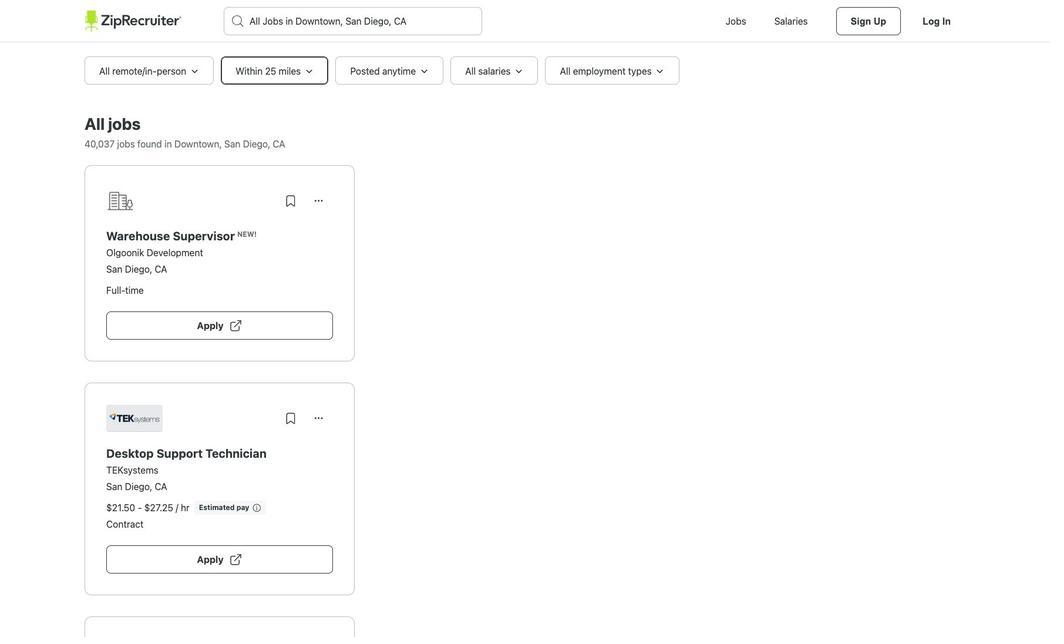 Task type: describe. For each thing, give the bounding box(es) containing it.
ziprecruiter image
[[85, 11, 182, 32]]

desktop support technician image
[[106, 405, 163, 432]]

Search job title or keyword search field
[[224, 8, 482, 35]]



Task type: vqa. For each thing, say whether or not it's contained in the screenshot.
$4,146 within the $2,042 $4,146 /month
no



Task type: locate. For each thing, give the bounding box(es) containing it.
0 vertical spatial save job for later image
[[284, 194, 298, 208]]

save job for later image
[[284, 194, 298, 208], [284, 411, 298, 425]]

1 save job for later image from the top
[[284, 194, 298, 208]]

main element
[[85, 0, 966, 42]]

desktop support technician element
[[106, 447, 333, 461]]

1 vertical spatial save job for later image
[[284, 411, 298, 425]]

None button
[[305, 187, 333, 215], [305, 404, 333, 433], [305, 187, 333, 215], [305, 404, 333, 433]]

2 save job for later image from the top
[[284, 411, 298, 425]]



